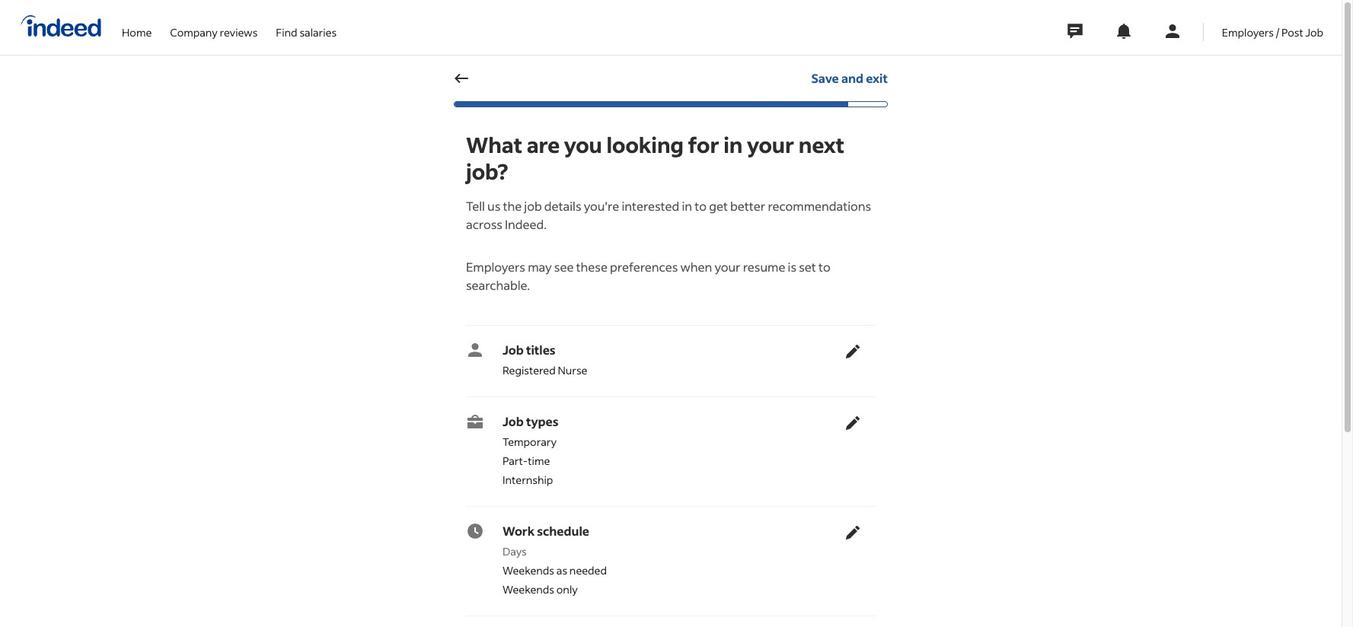 Task type: describe. For each thing, give the bounding box(es) containing it.
your for next
[[747, 131, 795, 158]]

home link
[[122, 0, 152, 52]]

the
[[503, 198, 522, 214]]

part-
[[503, 454, 528, 468]]

as
[[557, 564, 568, 578]]

in inside "what are you looking for in your next job?"
[[724, 131, 743, 158]]

get
[[709, 198, 728, 214]]

for
[[688, 131, 720, 158]]

types
[[526, 414, 559, 430]]

resume
[[743, 259, 786, 275]]

searchable.
[[466, 277, 530, 293]]

salaries
[[300, 25, 337, 39]]

tell
[[466, 198, 485, 214]]

see
[[554, 259, 574, 275]]

these
[[576, 259, 608, 275]]

2 weekends from the top
[[503, 583, 555, 597]]

may
[[528, 259, 552, 275]]

/
[[1277, 25, 1280, 39]]

tell us the job details you're interested in to get better recommendations across indeed.
[[466, 198, 872, 232]]

progress progress bar
[[454, 101, 888, 107]]

job titles registered nurse
[[503, 342, 588, 378]]

employers / post job
[[1222, 25, 1324, 39]]

job?
[[466, 158, 508, 185]]

are
[[527, 131, 560, 158]]

1 weekends from the top
[[503, 564, 555, 578]]

you
[[564, 131, 602, 158]]

preferences
[[610, 259, 678, 275]]

exit
[[866, 70, 888, 86]]

your for resume
[[715, 259, 741, 275]]

employers / post job link
[[1222, 0, 1324, 52]]

work
[[503, 523, 535, 539]]

titles
[[526, 342, 556, 358]]

time
[[528, 454, 550, 468]]

is
[[788, 259, 797, 275]]

set
[[799, 259, 816, 275]]

job titles group
[[466, 335, 870, 385]]

in inside tell us the job details you're interested in to get better recommendations across indeed.
[[682, 198, 693, 214]]

to inside employers may see these preferences when your resume is set to searchable.
[[819, 259, 831, 275]]

and
[[842, 70, 864, 86]]

employers for employers / post job
[[1222, 25, 1274, 39]]

job for titles
[[503, 342, 524, 358]]

find salaries
[[276, 25, 337, 39]]

needed
[[570, 564, 607, 578]]

find
[[276, 25, 298, 39]]

employers may see these preferences when your resume is set to searchable.
[[466, 259, 831, 293]]

job inside 'link'
[[1306, 25, 1324, 39]]

details
[[545, 198, 582, 214]]

us
[[488, 198, 501, 214]]

employers for employers may see these preferences when your resume is set to searchable.
[[466, 259, 526, 275]]

only
[[557, 583, 578, 597]]

temporary
[[503, 435, 557, 449]]

reviews
[[220, 25, 258, 39]]

job for types
[[503, 414, 524, 430]]

company reviews
[[170, 25, 258, 39]]

interested
[[622, 198, 680, 214]]

looking
[[607, 131, 684, 158]]

job types group
[[466, 407, 870, 494]]



Task type: locate. For each thing, give the bounding box(es) containing it.
schedule
[[537, 523, 590, 539]]

0 horizontal spatial employers
[[466, 259, 526, 275]]

company
[[170, 25, 218, 39]]

job up temporary
[[503, 414, 524, 430]]

in left get
[[682, 198, 693, 214]]

0 vertical spatial job
[[1306, 25, 1324, 39]]

1 horizontal spatial in
[[724, 131, 743, 158]]

job inside job titles registered nurse
[[503, 342, 524, 358]]

home
[[122, 25, 152, 39]]

your right when
[[715, 259, 741, 275]]

your
[[747, 131, 795, 158], [715, 259, 741, 275]]

save and exit link
[[812, 62, 888, 95]]

nurse
[[558, 363, 588, 378]]

job right post in the top right of the page
[[1306, 25, 1324, 39]]

what
[[466, 131, 523, 158]]

job
[[524, 198, 542, 214]]

to right set
[[819, 259, 831, 275]]

0 horizontal spatial your
[[715, 259, 741, 275]]

0 vertical spatial in
[[724, 131, 743, 158]]

your left next
[[747, 131, 795, 158]]

1 vertical spatial to
[[819, 259, 831, 275]]

to left get
[[695, 198, 707, 214]]

1 vertical spatial job
[[503, 342, 524, 358]]

1 horizontal spatial your
[[747, 131, 795, 158]]

weekends
[[503, 564, 555, 578], [503, 583, 555, 597]]

company reviews link
[[170, 0, 258, 52]]

employers left the /
[[1222, 25, 1274, 39]]

save
[[812, 70, 839, 86]]

2 vertical spatial job
[[503, 414, 524, 430]]

days
[[503, 545, 527, 559]]

1 horizontal spatial to
[[819, 259, 831, 275]]

work schedule group
[[466, 516, 870, 604]]

across
[[466, 216, 503, 232]]

next
[[799, 131, 845, 158]]

weekends down days
[[503, 564, 555, 578]]

save and exit
[[812, 70, 888, 86]]

1 vertical spatial in
[[682, 198, 693, 214]]

better
[[731, 198, 766, 214]]

0 vertical spatial your
[[747, 131, 795, 158]]

in right for
[[724, 131, 743, 158]]

0 vertical spatial weekends
[[503, 564, 555, 578]]

0 horizontal spatial in
[[682, 198, 693, 214]]

work schedule days weekends as needed weekends only
[[503, 523, 607, 597]]

to inside tell us the job details you're interested in to get better recommendations across indeed.
[[695, 198, 707, 214]]

0 vertical spatial to
[[695, 198, 707, 214]]

what are you looking for in your next job?
[[466, 131, 845, 185]]

your inside employers may see these preferences when your resume is set to searchable.
[[715, 259, 741, 275]]

internship
[[503, 473, 553, 488]]

your inside "what are you looking for in your next job?"
[[747, 131, 795, 158]]

registered
[[503, 363, 556, 378]]

when
[[681, 259, 712, 275]]

1 vertical spatial your
[[715, 259, 741, 275]]

0 vertical spatial employers
[[1222, 25, 1274, 39]]

employers inside employers / post job 'link'
[[1222, 25, 1274, 39]]

employers up the searchable.
[[466, 259, 526, 275]]

1 horizontal spatial employers
[[1222, 25, 1274, 39]]

recommendations
[[768, 198, 872, 214]]

job up registered
[[503, 342, 524, 358]]

job
[[1306, 25, 1324, 39], [503, 342, 524, 358], [503, 414, 524, 430]]

in
[[724, 131, 743, 158], [682, 198, 693, 214]]

job types temporary part-time internship
[[503, 414, 559, 488]]

employers
[[1222, 25, 1274, 39], [466, 259, 526, 275]]

1 vertical spatial employers
[[466, 259, 526, 275]]

you're
[[584, 198, 619, 214]]

post
[[1282, 25, 1304, 39]]

indeed.
[[505, 216, 547, 232]]

job inside job types temporary part-time internship
[[503, 414, 524, 430]]

to
[[695, 198, 707, 214], [819, 259, 831, 275]]

0 horizontal spatial to
[[695, 198, 707, 214]]

1 vertical spatial weekends
[[503, 583, 555, 597]]

weekends left the only
[[503, 583, 555, 597]]

employers inside employers may see these preferences when your resume is set to searchable.
[[466, 259, 526, 275]]

find salaries link
[[276, 0, 337, 52]]



Task type: vqa. For each thing, say whether or not it's contained in the screenshot.
Your skills will appear here
no



